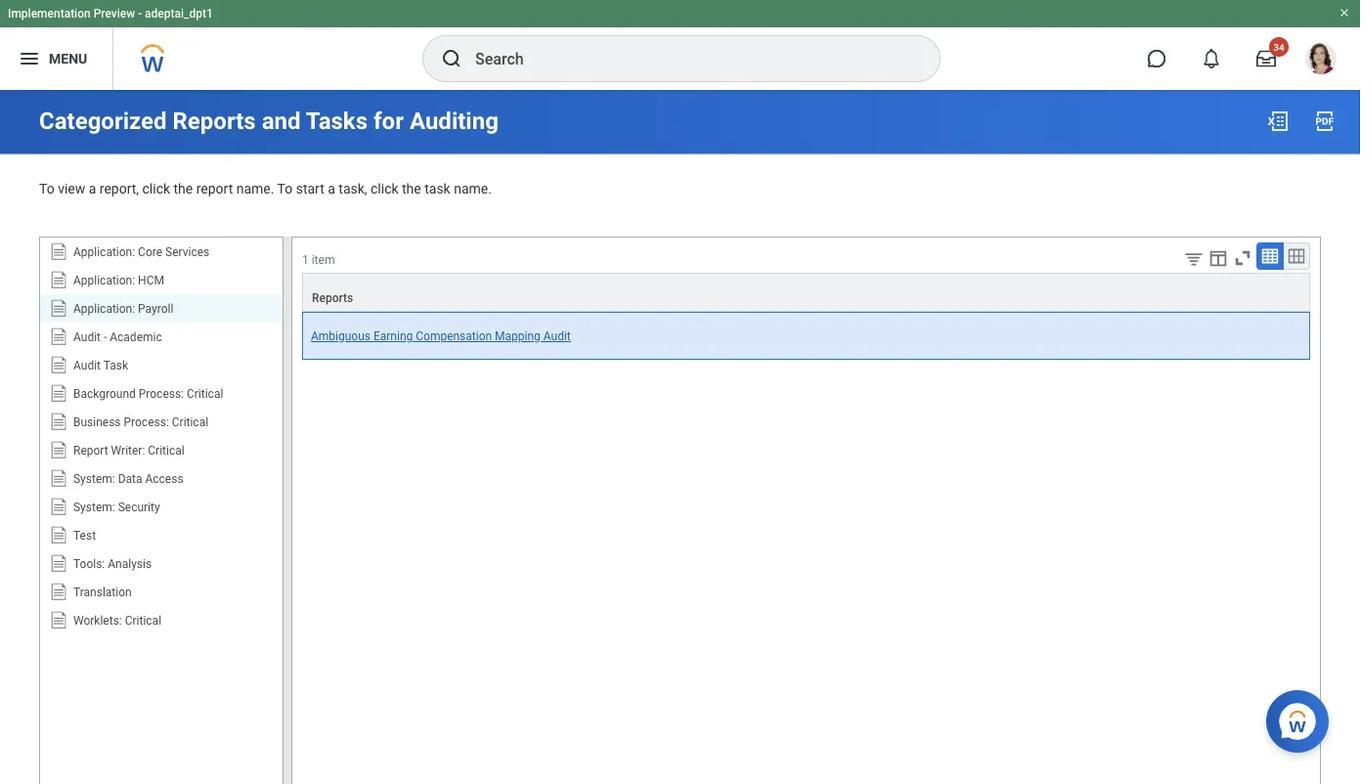 Task type: locate. For each thing, give the bounding box(es) containing it.
to view a report, click the report name. to start a task, click the task name.
[[39, 181, 492, 197]]

click right report,
[[142, 181, 170, 197]]

2 vertical spatial application:
[[73, 302, 135, 316]]

a right start
[[328, 181, 335, 197]]

1 vertical spatial system:
[[73, 500, 115, 514]]

implementation
[[8, 7, 91, 21]]

application: up application: hcm
[[73, 245, 135, 259]]

1 to from the left
[[39, 181, 54, 197]]

1 name. from the left
[[236, 181, 274, 197]]

critical for background process: critical
[[187, 387, 223, 401]]

application: hcm
[[73, 274, 164, 287]]

1 system: from the top
[[73, 472, 115, 486]]

0 horizontal spatial a
[[89, 181, 96, 197]]

1 horizontal spatial -
[[138, 7, 142, 21]]

business
[[73, 415, 121, 429]]

reports row
[[302, 273, 1311, 312]]

process:
[[139, 387, 184, 401], [124, 415, 169, 429]]

reports up ambiguous
[[312, 292, 353, 305]]

1 horizontal spatial a
[[328, 181, 335, 197]]

the
[[174, 181, 193, 197], [402, 181, 421, 197]]

name. right report on the left top of page
[[236, 181, 274, 197]]

a right view
[[89, 181, 96, 197]]

to
[[39, 181, 54, 197], [277, 181, 293, 197]]

1 horizontal spatial to
[[277, 181, 293, 197]]

2 system: from the top
[[73, 500, 115, 514]]

worklets:
[[73, 614, 122, 628]]

1 vertical spatial -
[[104, 330, 107, 344]]

categorized reports and tasks for auditing
[[39, 107, 499, 135]]

system: up test
[[73, 500, 115, 514]]

notifications large image
[[1202, 49, 1222, 68]]

preview
[[94, 7, 135, 21]]

1 horizontal spatial name.
[[454, 181, 492, 197]]

reports inside popup button
[[312, 292, 353, 305]]

1 the from the left
[[174, 181, 193, 197]]

0 vertical spatial application:
[[73, 245, 135, 259]]

compensation
[[416, 330, 492, 344]]

name. right task
[[454, 181, 492, 197]]

0 vertical spatial system:
[[73, 472, 115, 486]]

0 horizontal spatial to
[[39, 181, 54, 197]]

critical up access
[[148, 444, 185, 457]]

hcm
[[138, 274, 164, 287]]

1 vertical spatial reports
[[312, 292, 353, 305]]

1 vertical spatial process:
[[124, 415, 169, 429]]

access
[[145, 472, 184, 486]]

1 horizontal spatial the
[[402, 181, 421, 197]]

writer:
[[111, 444, 145, 457]]

- up audit task
[[104, 330, 107, 344]]

application: up audit - academic
[[73, 302, 135, 316]]

0 vertical spatial reports
[[173, 107, 256, 135]]

application: core services
[[73, 245, 210, 259]]

process: for business
[[124, 415, 169, 429]]

application: for application: core services
[[73, 245, 135, 259]]

core
[[138, 245, 162, 259]]

audit left task
[[73, 359, 101, 372]]

audit task
[[73, 359, 128, 372]]

ambiguous earning compensation mapping audit
[[311, 330, 571, 344]]

3 application: from the top
[[73, 302, 135, 316]]

0 horizontal spatial click
[[142, 181, 170, 197]]

application: payroll
[[73, 302, 173, 316]]

34 button
[[1245, 37, 1289, 80]]

task
[[425, 181, 451, 197]]

audit for audit - academic
[[73, 330, 101, 344]]

auditing
[[410, 107, 499, 135]]

click to view/edit grid preferences image
[[1208, 248, 1230, 269]]

reports
[[173, 107, 256, 135], [312, 292, 353, 305]]

0 vertical spatial -
[[138, 7, 142, 21]]

1 horizontal spatial reports
[[312, 292, 353, 305]]

1 vertical spatial application:
[[73, 274, 135, 287]]

justify image
[[18, 47, 41, 70]]

the left task
[[402, 181, 421, 197]]

payroll
[[138, 302, 173, 316]]

click right task,
[[371, 181, 399, 197]]

application: up application: payroll
[[73, 274, 135, 287]]

critical right worklets:
[[125, 614, 161, 628]]

system:
[[73, 472, 115, 486], [73, 500, 115, 514]]

-
[[138, 7, 142, 21], [104, 330, 107, 344]]

1
[[302, 253, 309, 267]]

tasks
[[306, 107, 368, 135]]

2 a from the left
[[328, 181, 335, 197]]

to left start
[[277, 181, 293, 197]]

earning
[[374, 330, 413, 344]]

1 application: from the top
[[73, 245, 135, 259]]

system: down report
[[73, 472, 115, 486]]

audit up audit task
[[73, 330, 101, 344]]

implementation preview -   adeptai_dpt1
[[8, 7, 213, 21]]

click
[[142, 181, 170, 197], [371, 181, 399, 197]]

0 horizontal spatial name.
[[236, 181, 274, 197]]

process: for background
[[139, 387, 184, 401]]

report
[[196, 181, 233, 197]]

critical for business process: critical
[[172, 415, 208, 429]]

name.
[[236, 181, 274, 197], [454, 181, 492, 197]]

critical
[[187, 387, 223, 401], [172, 415, 208, 429], [148, 444, 185, 457], [125, 614, 161, 628]]

0 horizontal spatial the
[[174, 181, 193, 197]]

critical down background process: critical
[[172, 415, 208, 429]]

menu
[[49, 50, 87, 67]]

table image
[[1261, 247, 1281, 266]]

application:
[[73, 245, 135, 259], [73, 274, 135, 287], [73, 302, 135, 316]]

1 click from the left
[[142, 181, 170, 197]]

reports left and
[[173, 107, 256, 135]]

a
[[89, 181, 96, 197], [328, 181, 335, 197]]

toolbar
[[1169, 243, 1311, 273]]

to left view
[[39, 181, 54, 197]]

the left report on the left top of page
[[174, 181, 193, 197]]

1 horizontal spatial click
[[371, 181, 399, 197]]

application: for application: hcm
[[73, 274, 135, 287]]

view
[[58, 181, 85, 197]]

0 vertical spatial process:
[[139, 387, 184, 401]]

system: for system: security
[[73, 500, 115, 514]]

2 application: from the top
[[73, 274, 135, 287]]

security
[[118, 500, 160, 514]]

critical up 'business process: critical'
[[187, 387, 223, 401]]

application: for application: payroll
[[73, 302, 135, 316]]

audit for audit task
[[73, 359, 101, 372]]

- right preview
[[138, 7, 142, 21]]

0 horizontal spatial -
[[104, 330, 107, 344]]

process: up 'business process: critical'
[[139, 387, 184, 401]]

process: down background process: critical
[[124, 415, 169, 429]]

audit
[[544, 330, 571, 344], [73, 330, 101, 344], [73, 359, 101, 372]]

34
[[1274, 41, 1285, 53]]



Task type: describe. For each thing, give the bounding box(es) containing it.
test
[[73, 529, 96, 543]]

Search Workday  search field
[[475, 37, 900, 80]]

report writer: critical
[[73, 444, 185, 457]]

select to filter grid data image
[[1184, 249, 1205, 269]]

for
[[374, 107, 404, 135]]

tools:
[[73, 557, 105, 571]]

audit - academic
[[73, 330, 162, 344]]

close environment banner image
[[1339, 7, 1351, 19]]

item
[[312, 253, 335, 267]]

report,
[[100, 181, 139, 197]]

menu banner
[[0, 0, 1361, 90]]

export to excel image
[[1267, 110, 1290, 133]]

translation
[[73, 586, 132, 599]]

search image
[[440, 47, 464, 70]]

1 item
[[302, 253, 335, 267]]

system: security
[[73, 500, 160, 514]]

- inside menu banner
[[138, 7, 142, 21]]

categorized
[[39, 107, 167, 135]]

services
[[165, 245, 210, 259]]

menu button
[[0, 27, 113, 90]]

2 to from the left
[[277, 181, 293, 197]]

task
[[103, 359, 128, 372]]

reports button
[[303, 274, 1310, 311]]

background
[[73, 387, 136, 401]]

expand table image
[[1287, 247, 1307, 266]]

inbox large image
[[1257, 49, 1277, 68]]

mapping
[[495, 330, 541, 344]]

business process: critical
[[73, 415, 208, 429]]

background process: critical
[[73, 387, 223, 401]]

view printable version (pdf) image
[[1314, 110, 1337, 133]]

profile logan mcneil image
[[1306, 43, 1337, 78]]

tools: analysis
[[73, 557, 152, 571]]

fullscreen image
[[1233, 248, 1254, 269]]

academic
[[110, 330, 162, 344]]

0 horizontal spatial reports
[[173, 107, 256, 135]]

data
[[118, 472, 142, 486]]

analysis
[[108, 557, 152, 571]]

- inside 'categorized reports and tasks for auditing' main content
[[104, 330, 107, 344]]

task,
[[339, 181, 367, 197]]

1 a from the left
[[89, 181, 96, 197]]

2 name. from the left
[[454, 181, 492, 197]]

2 the from the left
[[402, 181, 421, 197]]

2 click from the left
[[371, 181, 399, 197]]

critical for report writer: critical
[[148, 444, 185, 457]]

system: data access
[[73, 472, 184, 486]]

system: for system: data access
[[73, 472, 115, 486]]

audit right 'mapping'
[[544, 330, 571, 344]]

toolbar inside 'categorized reports and tasks for auditing' main content
[[1169, 243, 1311, 273]]

ambiguous
[[311, 330, 371, 344]]

categorized reports and tasks for auditing main content
[[0, 90, 1361, 785]]

adeptai_dpt1
[[145, 7, 213, 21]]

report
[[73, 444, 108, 457]]

and
[[262, 107, 301, 135]]

start
[[296, 181, 325, 197]]

ambiguous earning compensation mapping audit link
[[311, 330, 571, 344]]

worklets: critical
[[73, 614, 161, 628]]



Task type: vqa. For each thing, say whether or not it's contained in the screenshot.
top chevron down small image
no



